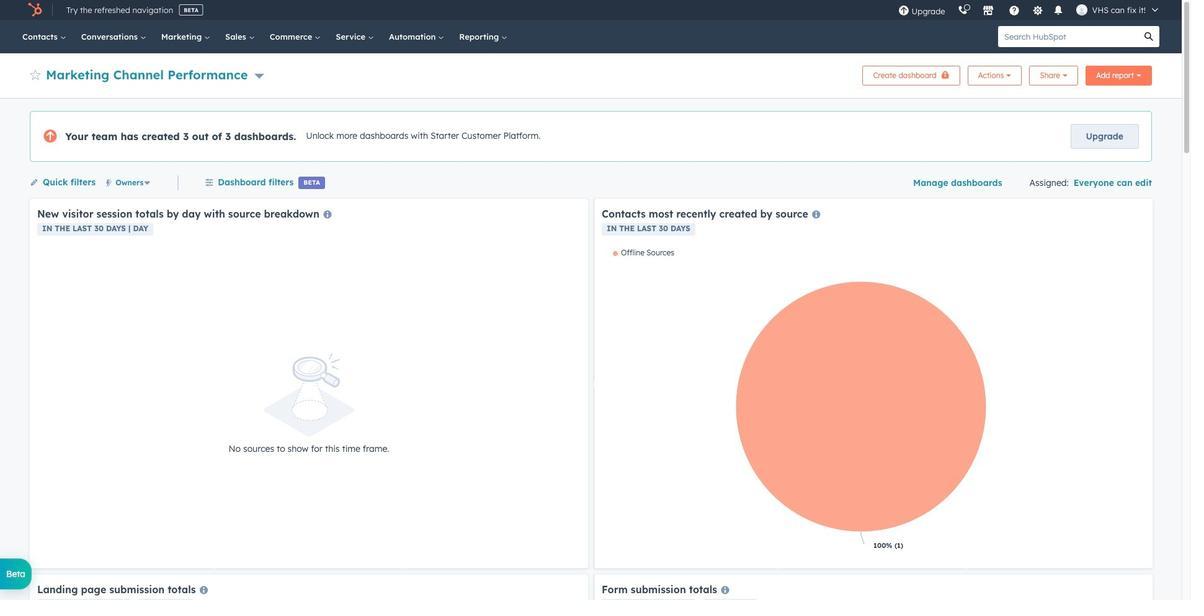 Task type: vqa. For each thing, say whether or not it's contained in the screenshot.
"Form submission totals" element
yes



Task type: describe. For each thing, give the bounding box(es) containing it.
new visitor session totals by day with source breakdown element
[[30, 199, 588, 569]]

Search HubSpot search field
[[998, 26, 1139, 47]]

landing page submission totals element
[[30, 575, 588, 601]]



Task type: locate. For each thing, give the bounding box(es) containing it.
form submission totals element
[[594, 575, 1153, 601]]

interactive chart image
[[602, 248, 1145, 562]]

jer mill image
[[1076, 4, 1087, 16]]

contacts most recently created by source element
[[594, 199, 1153, 569]]

marketplaces image
[[983, 6, 994, 17]]

menu
[[892, 0, 1167, 20]]

banner
[[30, 62, 1152, 86]]

toggle series visibility region
[[613, 248, 674, 258]]



